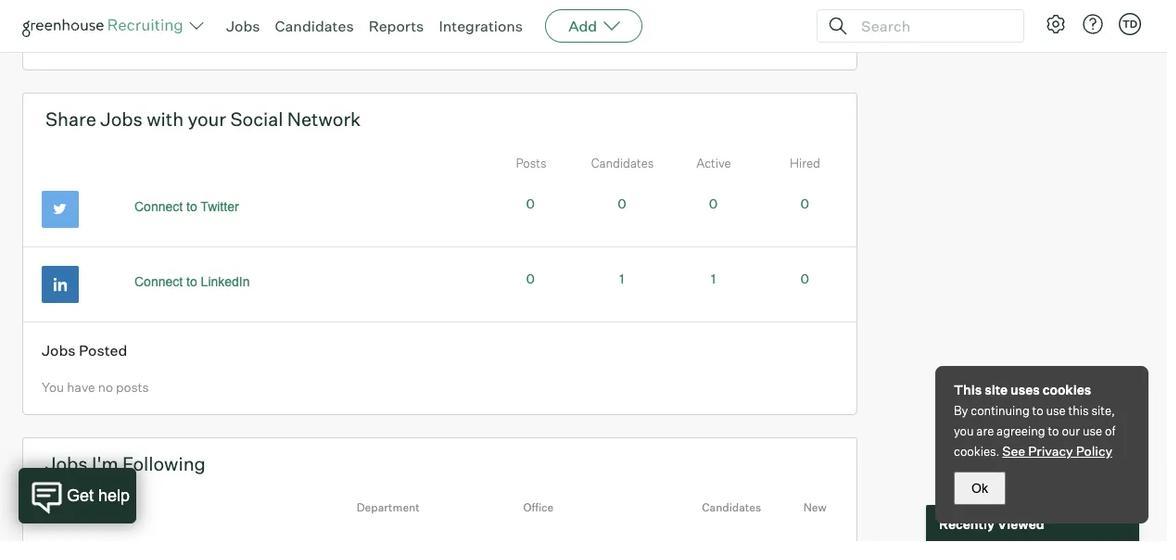 Task type: describe. For each thing, give the bounding box(es) containing it.
candidates link
[[275, 17, 354, 35]]

posts
[[516, 156, 547, 170]]

recently viewed
[[940, 516, 1045, 532]]

have
[[67, 379, 95, 395]]

1 1 link from the left
[[620, 271, 625, 287]]

viewed
[[998, 516, 1045, 532]]

site,
[[1092, 404, 1116, 418]]

by continuing to use this site, you are agreeing to our use of cookies.
[[955, 404, 1116, 459]]

twitter
[[201, 200, 239, 214]]

new
[[804, 501, 827, 515]]

reports link
[[369, 17, 424, 35]]

integrations
[[439, 17, 523, 35]]

connect to linkedin
[[135, 275, 250, 289]]

greenhouse recruiting image
[[22, 15, 189, 37]]

jobs posted
[[42, 341, 127, 360]]

td
[[1123, 18, 1138, 30]]

2023
[[386, 17, 419, 33]]

td button
[[1120, 13, 1142, 35]]

see privacy policy
[[1003, 443, 1113, 460]]

policy
[[1077, 443, 1113, 460]]

1 vertical spatial use
[[1083, 424, 1103, 439]]

to left our
[[1049, 424, 1060, 439]]

connect for 0
[[135, 200, 183, 214]]

Search text field
[[857, 13, 1007, 39]]

job
[[42, 501, 61, 515]]

office
[[524, 501, 554, 515]]

jobs for 'jobs' link
[[226, 17, 260, 35]]

feb
[[335, 17, 359, 33]]

i'm
[[92, 453, 118, 476]]

linkedin
[[201, 275, 250, 289]]

following
[[122, 453, 206, 476]]

ok
[[972, 481, 989, 496]]

cookies
[[1043, 382, 1092, 398]]

recently
[[940, 516, 995, 532]]

connect for 1
[[135, 275, 183, 289]]

active
[[697, 156, 732, 170]]

department
[[357, 501, 420, 515]]

2 1 from the left
[[712, 271, 716, 287]]

social
[[230, 108, 283, 131]]

see privacy policy link
[[1003, 443, 1113, 460]]

see
[[1003, 443, 1026, 460]]

0 vertical spatial candidates
[[275, 17, 354, 35]]

to inside connect to twitter button
[[186, 200, 197, 214]]

td button
[[1116, 9, 1146, 39]]

connect to linkedin button
[[114, 266, 270, 298]]

jobs link
[[226, 17, 260, 35]]

you
[[955, 424, 975, 439]]

jobs for jobs posted
[[42, 341, 76, 360]]

your
[[188, 108, 226, 131]]

on
[[316, 17, 332, 33]]

this
[[955, 382, 983, 398]]

connect to twitter
[[135, 200, 239, 214]]

2 vertical spatial candidates
[[703, 501, 762, 515]]



Task type: vqa. For each thing, say whether or not it's contained in the screenshot.
3rd "Linkedin" from the top
no



Task type: locate. For each thing, give the bounding box(es) containing it.
1 horizontal spatial use
[[1083, 424, 1103, 439]]

jobs left i'm
[[45, 453, 88, 476]]

agreeing
[[997, 424, 1046, 439]]

are
[[977, 424, 995, 439]]

jobs left the "candidates" link
[[226, 17, 260, 35]]

1 horizontal spatial 1
[[712, 271, 716, 287]]

1 connect from the top
[[135, 200, 183, 214]]

this
[[1069, 404, 1090, 418]]

jobs for jobs i'm following
[[45, 453, 88, 476]]

1 horizontal spatial candidates
[[592, 156, 654, 170]]

1
[[620, 271, 625, 287], [712, 271, 716, 287]]

share jobs with your social network
[[45, 108, 361, 131]]

connect left linkedin at the bottom left
[[135, 275, 183, 289]]

jobs
[[226, 17, 260, 35], [100, 108, 143, 131], [42, 341, 76, 360], [45, 453, 88, 476]]

1 vertical spatial connect
[[135, 275, 183, 289]]

on feb 24, 2023
[[316, 17, 419, 33]]

hired
[[790, 156, 821, 170]]

reports
[[369, 17, 424, 35]]

jobs up you
[[42, 341, 76, 360]]

posted
[[79, 341, 127, 360]]

0 horizontal spatial use
[[1047, 404, 1067, 418]]

site
[[985, 382, 1009, 398]]

use
[[1047, 404, 1067, 418], [1083, 424, 1103, 439]]

1 1 from the left
[[620, 271, 625, 287]]

2 connect from the top
[[135, 275, 183, 289]]

connect
[[135, 200, 183, 214], [135, 275, 183, 289]]

0 horizontal spatial 1 link
[[620, 271, 625, 287]]

to down uses
[[1033, 404, 1044, 418]]

0 link
[[526, 196, 535, 212], [618, 196, 627, 212], [710, 196, 718, 212], [801, 196, 810, 212], [526, 271, 535, 287], [801, 271, 810, 287]]

to
[[186, 200, 197, 214], [186, 275, 197, 289], [1033, 404, 1044, 418], [1049, 424, 1060, 439]]

posts
[[116, 379, 149, 395]]

with
[[147, 108, 184, 131]]

of
[[1106, 424, 1116, 439]]

privacy
[[1029, 443, 1074, 460]]

2 1 link from the left
[[712, 271, 716, 287]]

cookies.
[[955, 444, 1000, 459]]

you have no posts
[[42, 379, 149, 395]]

this site uses cookies
[[955, 382, 1092, 398]]

integrations link
[[439, 17, 523, 35]]

share
[[45, 108, 96, 131]]

ok button
[[955, 472, 1007, 506]]

0 horizontal spatial 1
[[620, 271, 625, 287]]

jobs i'm following
[[45, 453, 206, 476]]

use left of
[[1083, 424, 1103, 439]]

no
[[98, 379, 113, 395]]

2 horizontal spatial candidates
[[703, 501, 762, 515]]

0 vertical spatial use
[[1047, 404, 1067, 418]]

1 horizontal spatial 1 link
[[712, 271, 716, 287]]

network
[[287, 108, 361, 131]]

0 horizontal spatial candidates
[[275, 17, 354, 35]]

continuing
[[972, 404, 1030, 418]]

to left twitter
[[186, 200, 197, 214]]

candidates right the posts
[[592, 156, 654, 170]]

add
[[569, 17, 598, 35]]

0
[[526, 196, 535, 212], [618, 196, 627, 212], [710, 196, 718, 212], [801, 196, 810, 212], [526, 271, 535, 287], [801, 271, 810, 287]]

to inside connect to linkedin button
[[186, 275, 197, 289]]

candidates left 24,
[[275, 17, 354, 35]]

to left linkedin at the bottom left
[[186, 275, 197, 289]]

1 link
[[620, 271, 625, 287], [712, 271, 716, 287]]

jobs left with
[[100, 108, 143, 131]]

candidates
[[275, 17, 354, 35], [592, 156, 654, 170], [703, 501, 762, 515]]

0 vertical spatial connect
[[135, 200, 183, 214]]

connect left twitter
[[135, 200, 183, 214]]

by
[[955, 404, 969, 418]]

1 vertical spatial candidates
[[592, 156, 654, 170]]

uses
[[1011, 382, 1041, 398]]

configure image
[[1045, 13, 1068, 35]]

candidates left new
[[703, 501, 762, 515]]

add button
[[546, 9, 643, 43]]

connect to twitter button
[[114, 191, 259, 223]]

use left this
[[1047, 404, 1067, 418]]

you
[[42, 379, 64, 395]]

24,
[[362, 17, 383, 33]]

our
[[1063, 424, 1081, 439]]



